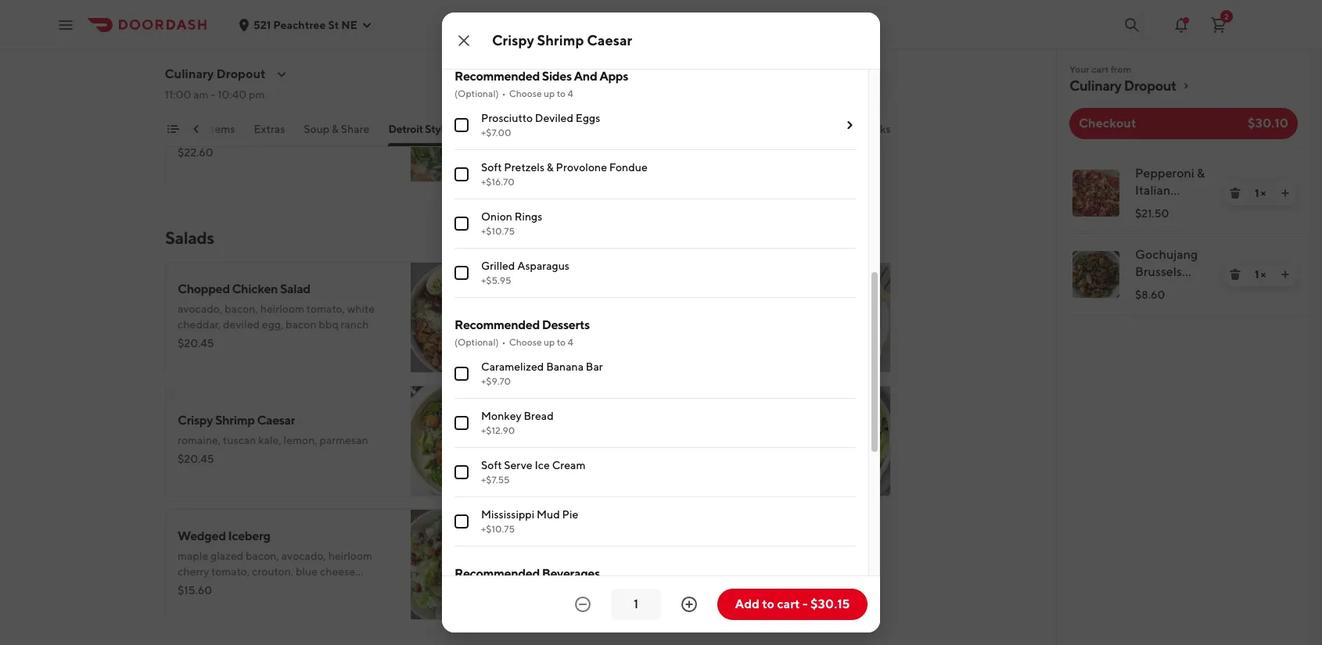 Task type: describe. For each thing, give the bounding box(es) containing it.
pizza inside pepperoni & italian sausage pizza
[[1136, 218, 1166, 232]]

shrimp for no shrimp
[[499, 25, 534, 38]]

popular items button
[[167, 121, 236, 146]]

× for gochujang brussels sprouts
[[1261, 268, 1266, 281]]

add one to cart image
[[1280, 187, 1292, 200]]

& for pepperoni
[[1197, 166, 1205, 181]]

serve
[[504, 460, 533, 472]]

no
[[481, 25, 496, 38]]

ne
[[342, 18, 358, 31]]

pan
[[452, 123, 471, 135]]

crispy for crispy shrimp caesar
[[492, 32, 534, 49]]

cherry
[[178, 566, 209, 578]]

popular items
[[167, 123, 236, 135]]

blue
[[296, 566, 318, 578]]

date,
[[687, 303, 713, 315]]

add for romaine, tuscan kale, lemon, parmesan
[[482, 469, 503, 481]]

bbq
[[319, 319, 339, 331]]

(optional) inside recommended sides and apps (optional) • choose up to 4
[[455, 88, 499, 100]]

1 $20.45 from the top
[[178, 23, 214, 35]]

and
[[574, 69, 597, 84]]

Item Search search field
[[666, 74, 879, 91]]

pear,
[[587, 303, 611, 315]]

maple inside bartlett pear, ancient grains, date, pistachio, toasted mulberry, white cheddar, maple tahini vinaigrette
[[711, 319, 742, 331]]

parmesan
[[320, 434, 368, 447]]

wedged iceberg image
[[411, 510, 522, 621]]

increase quantity by 1 image
[[680, 596, 699, 614]]

soup & share button
[[304, 121, 370, 146]]

recommended sides and apps group
[[455, 68, 856, 298]]

rings
[[515, 211, 543, 223]]

add for $20.45
[[482, 31, 503, 43]]

onion
[[481, 211, 513, 223]]

shrimp for crispy shrimp caesar
[[537, 32, 584, 49]]

up inside recommended sides and apps (optional) • choose up to 4
[[544, 88, 555, 100]]

monkey
[[481, 410, 522, 423]]

black truffle mushroom pizza image
[[411, 71, 522, 182]]

2 button
[[1204, 9, 1235, 40]]

scroll menu navigation left image
[[190, 123, 203, 135]]

sandwiches
[[568, 123, 628, 135]]

tomato, inside chopped chicken salad avocado, bacon, heirloom tomato, white cheddar, deviled egg, bacon bbq ranch $20.45
[[307, 303, 345, 315]]

pm
[[249, 88, 265, 101]]

salad for chicken
[[280, 282, 311, 297]]

No Shrimp checkbox
[[455, 24, 469, 39]]

3 recommended from the top
[[455, 567, 540, 582]]

+$16.70
[[481, 176, 515, 188]]

$9.15
[[547, 453, 574, 466]]

drinks button
[[860, 121, 891, 146]]

+$12.90
[[481, 425, 515, 437]]

sprouts
[[1136, 282, 1180, 297]]

1 horizontal spatial pepperoni & italian sausage pizza image
[[1073, 170, 1120, 217]]

avocado, inside wedged iceberg maple glazed bacon, avocado, heirloom cherry tomato, crouton, blue cheese dressing
[[281, 550, 326, 563]]

gochujang brussels sprouts image
[[1073, 251, 1120, 298]]

wedged iceberg maple glazed bacon, avocado, heirloom cherry tomato, crouton, blue cheese dressing
[[178, 529, 373, 594]]

popular
[[167, 123, 206, 135]]

soft for soft serve ice cream
[[481, 460, 502, 472]]

bacon
[[286, 319, 317, 331]]

$8.60
[[1136, 289, 1166, 301]]

ancient
[[613, 303, 651, 315]]

prosciutto deviled eggs +$7.00
[[481, 112, 600, 139]]

am
[[194, 88, 209, 101]]

no shrimp group
[[455, 0, 856, 50]]

white inside chopped chicken salad avocado, bacon, heirloom tomato, white cheddar, deviled egg, bacon bbq ranch $20.45
[[347, 303, 375, 315]]

peachtree
[[273, 18, 326, 31]]

tuscan
[[223, 434, 256, 447]]

truffle
[[210, 91, 246, 106]]

iceberg
[[228, 529, 270, 544]]

mulberry,
[[587, 319, 634, 331]]

deviled
[[535, 112, 574, 125]]

pie
[[562, 509, 579, 521]]

drinks
[[860, 123, 891, 135]]

bar
[[586, 361, 603, 374]]

italian
[[1136, 183, 1171, 198]]

recommended desserts group
[[455, 317, 856, 547]]

arugula
[[178, 128, 215, 140]]

prosciutto
[[481, 112, 533, 125]]

+$10.75 inside onion rings +$10.75
[[481, 226, 515, 237]]

culinary dropout inside culinary dropout link
[[1070, 77, 1177, 94]]

culinary dropout link
[[1070, 77, 1298, 95]]

add button for chopped chicken salad
[[472, 339, 513, 364]]

cart inside 'button'
[[777, 597, 800, 612]]

choose inside recommended sides and apps (optional) • choose up to 4
[[509, 88, 542, 100]]

crispy shrimp caesar image
[[411, 386, 522, 497]]

bacon, for chicken
[[225, 303, 258, 315]]

grilled asparagus +$5.95
[[481, 260, 570, 287]]

crispy shrimp caesar
[[492, 32, 633, 49]]

dressing
[[178, 582, 219, 594]]

$30.15
[[811, 597, 850, 612]]

no shrimp
[[481, 25, 534, 38]]

cheap house salad image
[[780, 386, 891, 497]]

sandwiches button
[[568, 121, 628, 146]]

soup
[[304, 123, 330, 135]]

$17.20
[[547, 337, 579, 350]]

gochujang brussels sprouts $8.60
[[1136, 247, 1199, 301]]

4 inside recommended desserts (optional) • choose up to 4
[[568, 337, 573, 348]]

vinaigrette
[[577, 334, 631, 347]]

2 items, open order cart image
[[1210, 15, 1229, 34]]

apps
[[600, 69, 629, 84]]

& inside soft pretzels & provolone fondue +$16.70
[[547, 161, 554, 174]]

black truffle mushroom pizza smoked onion alfredo, mozzarella cheese, arugula $22.60
[[178, 91, 383, 159]]

cheddar, inside chopped chicken salad avocado, bacon, heirloom tomato, white cheddar, deviled egg, bacon bbq ranch $20.45
[[178, 319, 221, 331]]

cream
[[552, 460, 586, 472]]

add one to cart image
[[1280, 268, 1292, 281]]

cheese,
[[345, 112, 383, 124]]

add inside crispy shrimp caesar dialog
[[735, 597, 760, 612]]

kale,
[[258, 434, 282, 447]]

× for pepperoni & italian sausage pizza
[[1261, 187, 1266, 200]]

0 horizontal spatial culinary dropout
[[165, 67, 266, 81]]

chopped chicken salad image
[[411, 262, 522, 373]]

soft for soft pretzels & provolone fondue
[[481, 161, 502, 174]]

$20.45 inside chopped chicken salad avocado, bacon, heirloom tomato, white cheddar, deviled egg, bacon bbq ranch $20.45
[[178, 337, 214, 350]]

ranch
[[341, 319, 369, 331]]

onion rings +$10.75
[[481, 211, 543, 237]]

to inside recommended sides and apps (optional) • choose up to 4
[[557, 88, 566, 100]]

choose inside recommended desserts (optional) • choose up to 4
[[509, 337, 542, 348]]

521 peachtree st ne
[[254, 18, 358, 31]]

to inside recommended desserts (optional) • choose up to 4
[[557, 337, 566, 348]]

beverages
[[542, 567, 600, 582]]

soup & share
[[304, 123, 370, 135]]

$20.45 inside the crispy shrimp caesar romaine, tuscan kale, lemon, parmesan $20.45
[[178, 453, 214, 466]]

from
[[1111, 63, 1132, 75]]

bartlett pear, ancient grains, date, pistachio, toasted mulberry, white cheddar, maple tahini vinaigrette
[[547, 303, 763, 347]]

gochujang
[[1136, 247, 1199, 262]]

cheese pizza image
[[411, 0, 522, 59]]

$30.10
[[1248, 116, 1289, 131]]

alfredo,
[[249, 112, 287, 124]]

mozzarella
[[290, 112, 343, 124]]



Task type: locate. For each thing, give the bounding box(es) containing it.
1 vertical spatial $20.45
[[178, 337, 214, 350]]

choose up 'prosciutto'
[[509, 88, 542, 100]]

1 horizontal spatial pizza
[[473, 123, 498, 135]]

pretzels
[[504, 161, 545, 174]]

1 vertical spatial 4
[[568, 337, 573, 348]]

4
[[568, 88, 573, 100], [568, 337, 573, 348]]

1 choose from the top
[[509, 88, 542, 100]]

11:00
[[165, 88, 192, 101]]

0 vertical spatial crispy
[[492, 32, 534, 49]]

bacon, inside chopped chicken salad avocado, bacon, heirloom tomato, white cheddar, deviled egg, bacon bbq ranch $20.45
[[225, 303, 258, 315]]

1 vertical spatial choose
[[509, 337, 542, 348]]

share
[[341, 123, 370, 135]]

ice
[[535, 460, 550, 472]]

0 vertical spatial pizza
[[311, 91, 340, 106]]

1 vertical spatial +$10.75
[[481, 524, 515, 536]]

1 ×
[[1255, 187, 1266, 200], [1255, 268, 1266, 281]]

1 × for gochujang brussels sprouts
[[1255, 268, 1266, 281]]

0 horizontal spatial shrimp
[[215, 413, 255, 428]]

culinary dropout down 'from'
[[1070, 77, 1177, 94]]

0 vertical spatial to
[[557, 88, 566, 100]]

caesar inside dialog
[[587, 32, 633, 49]]

add for avocado, bacon, heirloom tomato, white cheddar, deviled egg, bacon bbq ranch
[[482, 345, 503, 358]]

white down ancient
[[636, 319, 663, 331]]

1 for gochujang brussels sprouts
[[1255, 268, 1259, 281]]

(optional) inside recommended desserts (optional) • choose up to 4
[[455, 337, 499, 348]]

monkey bread +$12.90
[[481, 410, 554, 437]]

0 horizontal spatial culinary
[[165, 67, 214, 81]]

1 vertical spatial -
[[803, 597, 808, 612]]

1 4 from the top
[[568, 88, 573, 100]]

1 vertical spatial pepperoni & italian sausage pizza image
[[1073, 170, 1120, 217]]

list
[[1057, 152, 1311, 316]]

(optional) up caramelized
[[455, 337, 499, 348]]

1 vertical spatial bacon,
[[246, 550, 279, 563]]

to inside 'button'
[[763, 597, 775, 612]]

heirloom inside wedged iceberg maple glazed bacon, avocado, heirloom cherry tomato, crouton, blue cheese dressing
[[328, 550, 373, 563]]

0 vertical spatial soft
[[481, 161, 502, 174]]

mushroom
[[249, 91, 309, 106]]

cart left the $30.15
[[777, 597, 800, 612]]

• inside recommended desserts (optional) • choose up to 4
[[502, 337, 506, 348]]

& for soup
[[332, 123, 339, 135]]

caesar for crispy shrimp caesar romaine, tuscan kale, lemon, parmesan $20.45
[[257, 413, 295, 428]]

heirloom
[[260, 303, 305, 315], [328, 550, 373, 563]]

1 vertical spatial crispy
[[178, 413, 213, 428]]

bartlett
[[547, 303, 585, 315]]

1 right remove item from cart icon
[[1255, 268, 1259, 281]]

1 recommended from the top
[[455, 69, 540, 84]]

0 vertical spatial -
[[211, 88, 216, 101]]

style
[[426, 123, 450, 135]]

521
[[254, 18, 271, 31]]

black
[[178, 91, 208, 106]]

white inside bartlett pear, ancient grains, date, pistachio, toasted mulberry, white cheddar, maple tahini vinaigrette
[[636, 319, 663, 331]]

crispy up romaine,
[[178, 413, 213, 428]]

recommended desserts (optional) • choose up to 4
[[455, 318, 590, 348]]

heirloom up cheese on the bottom left of the page
[[328, 550, 373, 563]]

up down 'desserts'
[[544, 337, 555, 348]]

- inside 'button'
[[803, 597, 808, 612]]

pizza
[[311, 91, 340, 106], [473, 123, 498, 135], [1136, 218, 1166, 232]]

maple
[[711, 319, 742, 331], [178, 550, 208, 563]]

recommended down mississippi
[[455, 567, 540, 582]]

bacon, up deviled on the left of page
[[225, 303, 258, 315]]

1 vertical spatial ×
[[1261, 268, 1266, 281]]

& inside button
[[332, 123, 339, 135]]

2 horizontal spatial &
[[1197, 166, 1205, 181]]

your cart from
[[1070, 63, 1132, 75]]

avocado, up blue
[[281, 550, 326, 563]]

bacon, inside wedged iceberg maple glazed bacon, avocado, heirloom cherry tomato, crouton, blue cheese dressing
[[246, 550, 279, 563]]

recommended for recommended sides and apps
[[455, 69, 540, 84]]

caesar for crispy shrimp caesar
[[587, 32, 633, 49]]

pepperoni & italian sausage pizza
[[1136, 166, 1205, 232]]

crispy right close crispy shrimp caesar 'image'
[[492, 32, 534, 49]]

mississippi mud pie +$10.75
[[481, 509, 579, 536]]

1 horizontal spatial shrimp
[[499, 25, 534, 38]]

1 × right remove item from cart image
[[1255, 187, 1266, 200]]

0 vertical spatial tomato,
[[307, 303, 345, 315]]

pepperoni & italian sausage pizza image
[[780, 0, 891, 59], [1073, 170, 1120, 217]]

st
[[328, 18, 339, 31]]

0 horizontal spatial caesar
[[257, 413, 295, 428]]

salad
[[280, 282, 311, 297], [624, 413, 654, 428]]

2
[[1225, 11, 1229, 21]]

1 horizontal spatial culinary
[[1070, 77, 1122, 94]]

0 horizontal spatial cheddar,
[[178, 319, 221, 331]]

desserts
[[542, 318, 590, 333]]

0 vertical spatial bacon,
[[225, 303, 258, 315]]

1 vertical spatial soft
[[481, 460, 502, 472]]

deviled
[[223, 319, 260, 331]]

1 vertical spatial maple
[[178, 550, 208, 563]]

0 vertical spatial caesar
[[587, 32, 633, 49]]

culinary down your cart from
[[1070, 77, 1122, 94]]

crispy
[[492, 32, 534, 49], [178, 413, 213, 428]]

salads
[[165, 228, 214, 248]]

brussels
[[1136, 265, 1183, 279]]

mississippi
[[481, 509, 535, 521]]

1 horizontal spatial dropout
[[1124, 77, 1177, 94]]

avocado, inside chopped chicken salad avocado, bacon, heirloom tomato, white cheddar, deviled egg, bacon bbq ranch $20.45
[[178, 303, 222, 315]]

2 +$10.75 from the top
[[481, 524, 515, 536]]

heirloom inside chopped chicken salad avocado, bacon, heirloom tomato, white cheddar, deviled egg, bacon bbq ranch $20.45
[[260, 303, 305, 315]]

cheap house salad
[[547, 413, 654, 428]]

1 for pepperoni & italian sausage pizza
[[1255, 187, 1259, 200]]

1 vertical spatial to
[[557, 337, 566, 348]]

1 +$10.75 from the top
[[481, 226, 515, 237]]

0 horizontal spatial heirloom
[[260, 303, 305, 315]]

bacon, up 'crouton,'
[[246, 550, 279, 563]]

$15.60
[[178, 585, 212, 597]]

2 vertical spatial $20.45
[[178, 453, 214, 466]]

2 1 × from the top
[[1255, 268, 1266, 281]]

white
[[347, 303, 375, 315], [636, 319, 663, 331]]

0 horizontal spatial crispy
[[178, 413, 213, 428]]

+$10.75
[[481, 226, 515, 237], [481, 524, 515, 536]]

+$10.75 down mississippi
[[481, 524, 515, 536]]

add button for cheap house salad
[[842, 463, 882, 488]]

heirloom up egg,
[[260, 303, 305, 315]]

0 vertical spatial choose
[[509, 88, 542, 100]]

1 × for pepperoni & italian sausage pizza
[[1255, 187, 1266, 200]]

1 horizontal spatial avocado,
[[281, 550, 326, 563]]

crispy shrimp caesar romaine, tuscan kale, lemon, parmesan $20.45
[[178, 413, 368, 466]]

soft serve ice cream +$7.55
[[481, 460, 586, 486]]

bacon, for iceberg
[[246, 550, 279, 563]]

shrimp inside 'group'
[[499, 25, 534, 38]]

tomato, inside wedged iceberg maple glazed bacon, avocado, heirloom cherry tomato, crouton, blue cheese dressing
[[211, 566, 250, 578]]

crispy inside the crispy shrimp caesar romaine, tuscan kale, lemon, parmesan $20.45
[[178, 413, 213, 428]]

recommended up 'prosciutto'
[[455, 69, 540, 84]]

1 horizontal spatial &
[[547, 161, 554, 174]]

lemon,
[[284, 434, 318, 447]]

None checkbox
[[455, 118, 469, 132], [455, 266, 469, 280], [455, 417, 469, 431], [455, 118, 469, 132], [455, 266, 469, 280], [455, 417, 469, 431]]

crispy inside dialog
[[492, 32, 534, 49]]

0 horizontal spatial &
[[332, 123, 339, 135]]

soft inside soft pretzels & provolone fondue +$16.70
[[481, 161, 502, 174]]

+$5.95
[[481, 275, 512, 287]]

1 vertical spatial 1 ×
[[1255, 268, 1266, 281]]

maple down pistachio,
[[711, 319, 742, 331]]

pizza up mozzarella
[[311, 91, 340, 106]]

1 vertical spatial caesar
[[257, 413, 295, 428]]

1 (optional) from the top
[[455, 88, 499, 100]]

1 1 × from the top
[[1255, 187, 1266, 200]]

0 vertical spatial up
[[544, 88, 555, 100]]

1 vertical spatial 1
[[1255, 268, 1259, 281]]

1 up from the top
[[544, 88, 555, 100]]

4 down 'desserts'
[[568, 337, 573, 348]]

& inside pepperoni & italian sausage pizza
[[1197, 166, 1205, 181]]

4 inside recommended sides and apps (optional) • choose up to 4
[[568, 88, 573, 100]]

& right the pretzels
[[547, 161, 554, 174]]

cheddar, down chopped
[[178, 319, 221, 331]]

maple up cherry
[[178, 550, 208, 563]]

1 horizontal spatial culinary dropout
[[1070, 77, 1177, 94]]

1 soft from the top
[[481, 161, 502, 174]]

cheap
[[547, 413, 584, 428]]

1 horizontal spatial salad
[[624, 413, 654, 428]]

1 horizontal spatial heirloom
[[328, 550, 373, 563]]

0 horizontal spatial dropout
[[217, 67, 266, 81]]

tomato,
[[307, 303, 345, 315], [211, 566, 250, 578]]

0 vertical spatial avocado,
[[178, 303, 222, 315]]

1 vertical spatial pizza
[[473, 123, 498, 135]]

culinary
[[165, 67, 214, 81], [1070, 77, 1122, 94]]

2 • from the top
[[502, 337, 506, 348]]

egg,
[[262, 319, 284, 331]]

asparagus
[[517, 260, 570, 273]]

1 vertical spatial (optional)
[[455, 337, 499, 348]]

extras
[[254, 123, 285, 135]]

2 × from the top
[[1261, 268, 1266, 281]]

to left the $30.15
[[763, 597, 775, 612]]

white up ranch
[[347, 303, 375, 315]]

0 vertical spatial (optional)
[[455, 88, 499, 100]]

2 vertical spatial to
[[763, 597, 775, 612]]

up inside recommended desserts (optional) • choose up to 4
[[544, 337, 555, 348]]

list containing pepperoni & italian sausage pizza
[[1057, 152, 1311, 316]]

1 vertical spatial recommended
[[455, 318, 540, 333]]

× left add one to cart image
[[1261, 187, 1266, 200]]

salad up bacon
[[280, 282, 311, 297]]

add button for black truffle mushroom pizza
[[472, 148, 513, 173]]

2 soft from the top
[[481, 460, 502, 472]]

house
[[586, 413, 622, 428]]

1 horizontal spatial tomato,
[[307, 303, 345, 315]]

2 (optional) from the top
[[455, 337, 499, 348]]

1 horizontal spatial white
[[636, 319, 663, 331]]

0 vertical spatial heirloom
[[260, 303, 305, 315]]

4 down sides
[[568, 88, 573, 100]]

• up 'prosciutto'
[[502, 88, 506, 100]]

2 recommended from the top
[[455, 318, 540, 333]]

1 vertical spatial avocado,
[[281, 550, 326, 563]]

cart right your
[[1092, 63, 1109, 75]]

to down sides
[[557, 88, 566, 100]]

11:00 am - 10:40 pm
[[165, 88, 265, 101]]

• inside recommended sides and apps (optional) • choose up to 4
[[502, 88, 506, 100]]

checkout
[[1079, 116, 1137, 131]]

shrimp for crispy shrimp caesar romaine, tuscan kale, lemon, parmesan $20.45
[[215, 413, 255, 428]]

0 vertical spatial cart
[[1092, 63, 1109, 75]]

0 horizontal spatial pizza
[[311, 91, 340, 106]]

2 cheddar, from the left
[[666, 319, 709, 331]]

+$10.75 down onion
[[481, 226, 515, 237]]

pizza down sausage
[[1136, 218, 1166, 232]]

×
[[1261, 187, 1266, 200], [1261, 268, 1266, 281]]

grains,
[[653, 303, 685, 315]]

1 • from the top
[[502, 88, 506, 100]]

& right pepperoni
[[1197, 166, 1205, 181]]

crispy shrimp caesar dialog
[[442, 0, 880, 646]]

1 × from the top
[[1261, 187, 1266, 200]]

pizza for mushroom
[[311, 91, 340, 106]]

Current quantity is 1 number field
[[621, 596, 652, 614]]

0 horizontal spatial tomato,
[[211, 566, 250, 578]]

pizza inside black truffle mushroom pizza smoked onion alfredo, mozzarella cheese, arugula $22.60
[[311, 91, 340, 106]]

0 vertical spatial •
[[502, 88, 506, 100]]

extras button
[[254, 121, 285, 146]]

remove item from cart image
[[1230, 268, 1242, 281]]

culinary dropout up the 11:00 am - 10:40 pm
[[165, 67, 266, 81]]

remove item from cart image
[[1230, 187, 1242, 200]]

tomato, up bbq
[[307, 303, 345, 315]]

0 vertical spatial 4
[[568, 88, 573, 100]]

1 horizontal spatial -
[[803, 597, 808, 612]]

+$10.75 inside mississippi mud pie +$10.75
[[481, 524, 515, 536]]

- right am
[[211, 88, 216, 101]]

culinary up 11:00
[[165, 67, 214, 81]]

caesar
[[587, 32, 633, 49], [257, 413, 295, 428]]

avocado, down chopped
[[178, 303, 222, 315]]

salad right house
[[624, 413, 654, 428]]

0 horizontal spatial avocado,
[[178, 303, 222, 315]]

1 1 from the top
[[1255, 187, 1259, 200]]

× left add one to cart icon
[[1261, 268, 1266, 281]]

pizza right pan
[[473, 123, 498, 135]]

1 cheddar, from the left
[[178, 319, 221, 331]]

0 vertical spatial salad
[[280, 282, 311, 297]]

add to cart - $30.15
[[735, 597, 850, 612]]

shrimp up sides
[[537, 32, 584, 49]]

1 horizontal spatial caesar
[[587, 32, 633, 49]]

recommended inside recommended desserts (optional) • choose up to 4
[[455, 318, 540, 333]]

cheddar, down 'date,'
[[666, 319, 709, 331]]

1 horizontal spatial cheddar,
[[666, 319, 709, 331]]

up down sides
[[544, 88, 555, 100]]

avocado,
[[178, 303, 222, 315], [281, 550, 326, 563]]

add for smoked onion alfredo, mozzarella cheese, arugula
[[482, 154, 503, 167]]

add for bartlett pear, ancient grains, date, pistachio, toasted mulberry, white cheddar, maple tahini vinaigrette
[[851, 345, 873, 358]]

0 horizontal spatial maple
[[178, 550, 208, 563]]

1 vertical spatial •
[[502, 337, 506, 348]]

your
[[1070, 63, 1090, 75]]

add button for crispy shrimp caesar
[[472, 463, 513, 488]]

1 vertical spatial heirloom
[[328, 550, 373, 563]]

• up caramelized
[[502, 337, 506, 348]]

1 horizontal spatial cart
[[1092, 63, 1109, 75]]

1 vertical spatial salad
[[624, 413, 654, 428]]

2 vertical spatial recommended
[[455, 567, 540, 582]]

recommended for recommended desserts
[[455, 318, 540, 333]]

2 up from the top
[[544, 337, 555, 348]]

0 horizontal spatial white
[[347, 303, 375, 315]]

- left the $30.15
[[803, 597, 808, 612]]

maple inside wedged iceberg maple glazed bacon, avocado, heirloom cherry tomato, crouton, blue cheese dressing
[[178, 550, 208, 563]]

& right soup
[[332, 123, 339, 135]]

banana
[[546, 361, 584, 374]]

0 vertical spatial 1
[[1255, 187, 1259, 200]]

2 $20.45 from the top
[[178, 337, 214, 350]]

close crispy shrimp caesar image
[[455, 31, 474, 50]]

soft inside soft serve ice cream +$7.55
[[481, 460, 502, 472]]

1 vertical spatial white
[[636, 319, 663, 331]]

caesar inside the crispy shrimp caesar romaine, tuscan kale, lemon, parmesan $20.45
[[257, 413, 295, 428]]

0 horizontal spatial pepperoni & italian sausage pizza image
[[780, 0, 891, 59]]

pizza for pan
[[473, 123, 498, 135]]

1 right remove item from cart image
[[1255, 187, 1259, 200]]

butternut squash & kale image
[[780, 262, 891, 373]]

provolone
[[556, 161, 607, 174]]

cheddar,
[[178, 319, 221, 331], [666, 319, 709, 331]]

0 vertical spatial +$10.75
[[481, 226, 515, 237]]

0 vertical spatial ×
[[1261, 187, 1266, 200]]

recommended inside recommended sides and apps (optional) • choose up to 4
[[455, 69, 540, 84]]

2 choose from the top
[[509, 337, 542, 348]]

soft up +$7.55 on the bottom left
[[481, 460, 502, 472]]

to down 'desserts'
[[557, 337, 566, 348]]

salad for house
[[624, 413, 654, 428]]

1 horizontal spatial maple
[[711, 319, 742, 331]]

None checkbox
[[455, 168, 469, 182], [455, 217, 469, 231], [455, 367, 469, 381], [455, 466, 469, 480], [455, 515, 469, 529], [455, 168, 469, 182], [455, 217, 469, 231], [455, 367, 469, 381], [455, 466, 469, 480], [455, 515, 469, 529]]

caesar up kale,
[[257, 413, 295, 428]]

shrimp up tuscan
[[215, 413, 255, 428]]

2 vertical spatial pizza
[[1136, 218, 1166, 232]]

shrimp right no
[[499, 25, 534, 38]]

salad inside chopped chicken salad avocado, bacon, heirloom tomato, white cheddar, deviled egg, bacon bbq ranch $20.45
[[280, 282, 311, 297]]

1 vertical spatial tomato,
[[211, 566, 250, 578]]

+$7.00
[[481, 127, 511, 139]]

1 vertical spatial cart
[[777, 597, 800, 612]]

1 horizontal spatial crispy
[[492, 32, 534, 49]]

crispy for crispy shrimp caesar romaine, tuscan kale, lemon, parmesan $20.45
[[178, 413, 213, 428]]

tomato, down glazed
[[211, 566, 250, 578]]

2 horizontal spatial shrimp
[[537, 32, 584, 49]]

open menu image
[[56, 15, 75, 34]]

0 horizontal spatial -
[[211, 88, 216, 101]]

decrease quantity by 1 image
[[574, 596, 592, 614]]

521 peachtree st ne button
[[238, 18, 373, 31]]

recommended down +$5.95
[[455, 318, 540, 333]]

3 $20.45 from the top
[[178, 453, 214, 466]]

choose up caramelized
[[509, 337, 542, 348]]

detroit
[[389, 123, 424, 135]]

chopped chicken salad avocado, bacon, heirloom tomato, white cheddar, deviled egg, bacon bbq ranch $20.45
[[178, 282, 375, 350]]

$20.45 down romaine,
[[178, 453, 214, 466]]

notification bell image
[[1172, 15, 1191, 34]]

0 vertical spatial white
[[347, 303, 375, 315]]

$20.45 down chopped
[[178, 337, 214, 350]]

add button
[[472, 24, 513, 49], [472, 148, 513, 173], [472, 339, 513, 364], [842, 339, 882, 364], [472, 463, 513, 488], [842, 463, 882, 488]]

pistachio,
[[715, 303, 763, 315]]

dropout up 10:40
[[217, 67, 266, 81]]

0 vertical spatial maple
[[711, 319, 742, 331]]

chopped
[[178, 282, 230, 297]]

wedged
[[178, 529, 226, 544]]

0 horizontal spatial salad
[[280, 282, 311, 297]]

0 vertical spatial 1 ×
[[1255, 187, 1266, 200]]

2 horizontal spatial pizza
[[1136, 218, 1166, 232]]

soft pretzels & provolone fondue +$16.70
[[481, 161, 648, 188]]

sausage
[[1136, 200, 1183, 215]]

cheddar, inside bartlett pear, ancient grains, date, pistachio, toasted mulberry, white cheddar, maple tahini vinaigrette
[[666, 319, 709, 331]]

0 horizontal spatial cart
[[777, 597, 800, 612]]

0 vertical spatial $20.45
[[178, 23, 214, 35]]

$20.45 up am
[[178, 23, 214, 35]]

1 × right remove item from cart icon
[[1255, 268, 1266, 281]]

dropout down 'from'
[[1124, 77, 1177, 94]]

caramelized
[[481, 361, 544, 374]]

10:40
[[218, 88, 247, 101]]

2 1 from the top
[[1255, 268, 1259, 281]]

caesar up apps
[[587, 32, 633, 49]]

add to cart - $30.15 button
[[718, 589, 868, 621]]

1 vertical spatial up
[[544, 337, 555, 348]]

(optional) up pan
[[455, 88, 499, 100]]

soft up +$16.70
[[481, 161, 502, 174]]

0 vertical spatial pepperoni & italian sausage pizza image
[[780, 0, 891, 59]]

2 4 from the top
[[568, 337, 573, 348]]

0 vertical spatial recommended
[[455, 69, 540, 84]]

mud
[[537, 509, 560, 521]]

shrimp inside the crispy shrimp caesar romaine, tuscan kale, lemon, parmesan $20.45
[[215, 413, 255, 428]]

crouton,
[[252, 566, 294, 578]]



Task type: vqa. For each thing, say whether or not it's contained in the screenshot.
the bottom Add New Payment Method image
no



